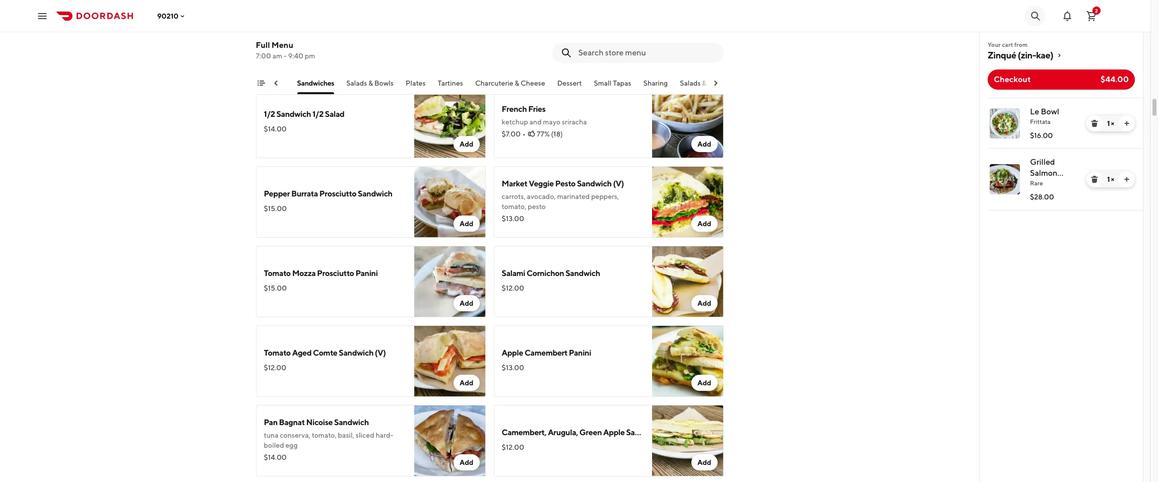 Task type: vqa. For each thing, say whether or not it's contained in the screenshot.
"Funky"
no



Task type: locate. For each thing, give the bounding box(es) containing it.
1 $15.00 from the top
[[264, 205, 287, 213]]

add button for pan bagnat nicoise sandwich
[[454, 455, 480, 471]]

$13.00 down carrots,
[[502, 215, 525, 223]]

le bowl image
[[990, 108, 1021, 139]]

french up ketchup
[[502, 104, 527, 114]]

add button for tomato mozza prosciutto panini
[[454, 296, 480, 312]]

0 vertical spatial $13.00
[[502, 215, 525, 223]]

1 vertical spatial 1 ×
[[1108, 175, 1115, 184]]

sliced
[[356, 432, 375, 440]]

9:40
[[288, 52, 304, 60]]

salads & bowls down french ham & cheese panini image
[[680, 79, 728, 87]]

cheese up cheese
[[553, 25, 581, 34]]

2 1/2 from the left
[[313, 109, 324, 119]]

Item Search search field
[[579, 47, 716, 58]]

add one to cart image for grilled salmon plate (gf)
[[1124, 175, 1132, 184]]

mozzarella
[[292, 30, 331, 39]]

2 remove item from cart image from the top
[[1091, 175, 1099, 184]]

list
[[980, 98, 1144, 211]]

ham
[[529, 25, 546, 34]]

7:00
[[256, 52, 271, 60]]

french left "ham,"
[[502, 38, 525, 46]]

1/2 left salad
[[313, 109, 324, 119]]

& right charcuterie on the left top of the page
[[515, 79, 520, 87]]

salami cornichon sandwich image
[[652, 246, 724, 318]]

tomato, down nicoise
[[312, 432, 337, 440]]

notification bell image
[[1062, 10, 1074, 22]]

french for french ham & cheese panini
[[502, 25, 527, 34]]

camembert, arugula, green apple sandwich (v)
[[502, 428, 674, 438]]

cheese up fries
[[521, 79, 546, 87]]

0 horizontal spatial cheese
[[521, 79, 546, 87]]

salads right sandwiches
[[347, 79, 367, 87]]

1 1 × from the top
[[1108, 120, 1115, 128]]

sandwich
[[277, 109, 311, 119], [577, 179, 612, 189], [358, 189, 393, 199], [566, 269, 601, 278], [339, 348, 374, 358], [334, 418, 369, 428], [627, 428, 661, 438]]

1 add one to cart image from the top
[[1124, 120, 1132, 128]]

1 vertical spatial ×
[[1112, 175, 1115, 184]]

1 tomato from the top
[[264, 30, 291, 39]]

grilled
[[1031, 157, 1056, 167]]

ketchup
[[502, 118, 528, 126]]

1 1/2 from the left
[[264, 109, 275, 119]]

$12.00 for tomato mozzarella panini (v)
[[264, 45, 287, 53]]

1 horizontal spatial salads & bowls
[[680, 79, 728, 87]]

$13.00 down apple camembert panini
[[502, 364, 525, 372]]

pepper burrata prosciutto sandwich image
[[414, 166, 486, 238]]

pan
[[264, 418, 278, 428]]

fries
[[529, 104, 546, 114]]

0 vertical spatial add one to cart image
[[1124, 120, 1132, 128]]

0 vertical spatial tomato,
[[502, 203, 527, 211]]

$16.00
[[1031, 132, 1054, 140]]

1 right (gf)
[[1108, 175, 1111, 184]]

1/2 sandwich 1/2 salad image
[[414, 87, 486, 158]]

from
[[1015, 41, 1028, 48]]

2 tomato from the top
[[264, 269, 291, 278]]

2 $13.00 from the top
[[502, 364, 525, 372]]

2 bowls from the left
[[709, 79, 728, 87]]

3 tomato from the top
[[264, 348, 291, 358]]

1 vertical spatial 1
[[1108, 175, 1111, 184]]

0 vertical spatial $15.00
[[264, 205, 287, 213]]

salads & bowls
[[347, 79, 394, 87], [680, 79, 728, 87]]

1 horizontal spatial apple
[[604, 428, 625, 438]]

tomato up menu at the top
[[264, 30, 291, 39]]

& inside button
[[515, 79, 520, 87]]

0 vertical spatial prosciutto
[[320, 189, 357, 199]]

bowls down french ham & cheese panini image
[[709, 79, 728, 87]]

remove item from cart image for le bowl
[[1091, 120, 1099, 128]]

tartines
[[438, 79, 463, 87]]

2 vertical spatial tomato
[[264, 348, 291, 358]]

0 horizontal spatial salads
[[347, 79, 367, 87]]

0 horizontal spatial 1/2
[[264, 109, 275, 119]]

sriracha
[[562, 118, 587, 126]]

swiss
[[543, 38, 561, 46]]

1 1 from the top
[[1108, 120, 1111, 128]]

1 ×
[[1108, 120, 1115, 128], [1108, 175, 1115, 184]]

add button for 1/2 sandwich 1/2 salad
[[454, 136, 480, 152]]

charcuterie & cheese button
[[476, 78, 546, 94]]

tomato left mozza
[[264, 269, 291, 278]]

add for salami cornichon sandwich
[[698, 300, 712, 308]]

1/2 sandwich 1/2 salad
[[264, 109, 345, 119]]

small
[[594, 79, 612, 87]]

apple right "green"
[[604, 428, 625, 438]]

0 horizontal spatial apple
[[502, 348, 524, 358]]

cheese
[[553, 25, 581, 34], [521, 79, 546, 87]]

0 horizontal spatial bowls
[[375, 79, 394, 87]]

cart
[[1003, 41, 1014, 48]]

salads
[[347, 79, 367, 87], [680, 79, 701, 87]]

$15.00
[[264, 205, 287, 213], [264, 284, 287, 292]]

3 french from the top
[[502, 104, 527, 114]]

1 horizontal spatial 1/2
[[313, 109, 324, 119]]

1/2 down brunch
[[264, 109, 275, 119]]

salads left scroll menu navigation right icon
[[680, 79, 701, 87]]

0 vertical spatial 1
[[1108, 120, 1111, 128]]

0 vertical spatial $14.00
[[264, 125, 287, 133]]

& left plates
[[369, 79, 373, 87]]

plate
[[1031, 180, 1050, 189]]

cheese inside french ham & cheese panini french ham, swiss cheese
[[553, 25, 581, 34]]

sharing button
[[644, 78, 668, 94]]

2 vertical spatial french
[[502, 104, 527, 114]]

french ham & cheese panini image
[[652, 7, 724, 79]]

tomato aged comte sandwich (v) image
[[414, 326, 486, 397]]

salads & bowls button left plates button
[[347, 78, 394, 94]]

1 salads & bowls button from the left
[[347, 78, 394, 94]]

tomato left aged
[[264, 348, 291, 358]]

0 vertical spatial 1 ×
[[1108, 120, 1115, 128]]

1 $13.00 from the top
[[502, 215, 525, 223]]

french inside french fries ketchup and mayo sriracha
[[502, 104, 527, 114]]

0 horizontal spatial salads & bowls button
[[347, 78, 394, 94]]

breakfast
[[225, 79, 256, 87]]

conserva,
[[280, 432, 311, 440]]

1 horizontal spatial salads & bowls button
[[680, 78, 728, 94]]

$14.00 down boiled in the left bottom of the page
[[264, 454, 287, 462]]

tomato, down carrots,
[[502, 203, 527, 211]]

0 horizontal spatial salads & bowls
[[347, 79, 394, 87]]

french for french fries
[[502, 104, 527, 114]]

1 vertical spatial remove item from cart image
[[1091, 175, 1099, 184]]

2 1 from the top
[[1108, 175, 1111, 184]]

prosciutto right mozza
[[317, 269, 354, 278]]

add button for market veggie pesto sandwich (v)
[[692, 216, 718, 232]]

apple left camembert
[[502, 348, 524, 358]]

boiled
[[264, 442, 284, 450]]

$12.00 for camembert, arugula, green apple sandwich (v)
[[502, 444, 525, 452]]

green
[[580, 428, 602, 438]]

1 horizontal spatial cheese
[[553, 25, 581, 34]]

1/2
[[264, 109, 275, 119], [313, 109, 324, 119]]

1 vertical spatial prosciutto
[[317, 269, 354, 278]]

0 vertical spatial remove item from cart image
[[1091, 120, 1099, 128]]

add button for camembert, arugula, green apple sandwich (v)
[[692, 455, 718, 471]]

1 horizontal spatial tomato,
[[502, 203, 527, 211]]

add button for salami cornichon sandwich
[[692, 296, 718, 312]]

$13.00 inside market veggie pesto sandwich (v) carrots, avocado, marinated peppers, tomato, pesto $13.00
[[502, 215, 525, 223]]

add
[[698, 61, 712, 69], [460, 140, 474, 148], [698, 140, 712, 148], [460, 220, 474, 228], [698, 220, 712, 228], [460, 300, 474, 308], [698, 300, 712, 308], [460, 379, 474, 387], [698, 379, 712, 387], [460, 459, 474, 467], [698, 459, 712, 467]]

1 vertical spatial $15.00
[[264, 284, 287, 292]]

small tapas button
[[594, 78, 632, 94]]

2 button
[[1082, 6, 1102, 26]]

/
[[257, 79, 260, 87]]

menu
[[272, 40, 293, 50]]

prosciutto right burrata
[[320, 189, 357, 199]]

0 vertical spatial ×
[[1112, 120, 1115, 128]]

77%
[[537, 130, 550, 138]]

pepper burrata prosciutto sandwich
[[264, 189, 393, 199]]

$15.00 down tomato mozza prosciutto panini
[[264, 284, 287, 292]]

×
[[1112, 120, 1115, 128], [1112, 175, 1115, 184]]

2 $14.00 from the top
[[264, 454, 287, 462]]

french left ham
[[502, 25, 527, 34]]

1 vertical spatial tomato,
[[312, 432, 337, 440]]

$28.00
[[1031, 193, 1055, 201]]

panini
[[582, 25, 604, 34], [332, 30, 355, 39], [356, 269, 378, 278], [569, 348, 592, 358]]

bagnat
[[279, 418, 305, 428]]

salads & bowls button right sharing button
[[680, 78, 728, 94]]

1 vertical spatial add one to cart image
[[1124, 175, 1132, 184]]

salads & bowls left plates
[[347, 79, 394, 87]]

charcuterie
[[476, 79, 514, 87]]

show menu categories image
[[257, 79, 265, 87]]

bowls left plates
[[375, 79, 394, 87]]

add button for pepper burrata prosciutto sandwich
[[454, 216, 480, 232]]

french
[[502, 25, 527, 34], [502, 38, 525, 46], [502, 104, 527, 114]]

add for apple camembert panini
[[698, 379, 712, 387]]

tomato,
[[502, 203, 527, 211], [312, 432, 337, 440]]

remove item from cart image
[[1091, 120, 1099, 128], [1091, 175, 1099, 184]]

add for pan bagnat nicoise sandwich
[[460, 459, 474, 467]]

2 salads from the left
[[680, 79, 701, 87]]

sandwich inside pan bagnat nicoise sandwich tuna conserva, tomato, basil, sliced hard- boiled egg $14.00
[[334, 418, 369, 428]]

$13.00
[[502, 215, 525, 223], [502, 364, 525, 372]]

0 vertical spatial apple
[[502, 348, 524, 358]]

1 vertical spatial cheese
[[521, 79, 546, 87]]

scroll menu navigation left image
[[272, 79, 280, 87]]

0 vertical spatial french
[[502, 25, 527, 34]]

0 vertical spatial cheese
[[553, 25, 581, 34]]

tomato, inside pan bagnat nicoise sandwich tuna conserva, tomato, basil, sliced hard- boiled egg $14.00
[[312, 432, 337, 440]]

$15.00 down "pepper"
[[264, 205, 287, 213]]

1 vertical spatial french
[[502, 38, 525, 46]]

90210 button
[[157, 12, 187, 20]]

remove item from cart image for grilled salmon plate (gf)
[[1091, 175, 1099, 184]]

1 vertical spatial $14.00
[[264, 454, 287, 462]]

add button
[[692, 56, 718, 73], [454, 136, 480, 152], [692, 136, 718, 152], [454, 216, 480, 232], [692, 216, 718, 232], [454, 296, 480, 312], [692, 296, 718, 312], [454, 375, 480, 391], [692, 375, 718, 391], [454, 455, 480, 471], [692, 455, 718, 471]]

1 vertical spatial tomato
[[264, 269, 291, 278]]

salami cornichon sandwich
[[502, 269, 601, 278]]

0 vertical spatial tomato
[[264, 30, 291, 39]]

1 french from the top
[[502, 25, 527, 34]]

1 down $44.00
[[1108, 120, 1111, 128]]

1 bowls from the left
[[375, 79, 394, 87]]

$14.00 down 1/2 sandwich 1/2 salad
[[264, 125, 287, 133]]

1 salads & bowls from the left
[[347, 79, 394, 87]]

rare
[[1031, 180, 1044, 187]]

zinqué
[[988, 50, 1017, 61]]

panini inside french ham & cheese panini french ham, swiss cheese
[[582, 25, 604, 34]]

2 × from the top
[[1112, 175, 1115, 184]]

scroll menu navigation right image
[[712, 79, 720, 87]]

tomato for tomato aged comte sandwich (v)
[[264, 348, 291, 358]]

add one to cart image
[[1124, 120, 1132, 128], [1124, 175, 1132, 184]]

0 horizontal spatial tomato,
[[312, 432, 337, 440]]

french fries ketchup and mayo sriracha
[[502, 104, 587, 126]]

zinqué (zin-kae) link
[[988, 49, 1136, 62]]

1 horizontal spatial bowls
[[709, 79, 728, 87]]

tomato aged comte sandwich (v)
[[264, 348, 386, 358]]

$14.00 inside pan bagnat nicoise sandwich tuna conserva, tomato, basil, sliced hard- boiled egg $14.00
[[264, 454, 287, 462]]

cheese inside button
[[521, 79, 546, 87]]

2 $15.00 from the top
[[264, 284, 287, 292]]

add button for apple camembert panini
[[692, 375, 718, 391]]

1 vertical spatial $13.00
[[502, 364, 525, 372]]

2 add one to cart image from the top
[[1124, 175, 1132, 184]]

$44.00
[[1101, 75, 1130, 84]]

2 1 × from the top
[[1108, 175, 1115, 184]]

prosciutto
[[320, 189, 357, 199], [317, 269, 354, 278]]

sandwiches
[[297, 79, 334, 87]]

1 remove item from cart image from the top
[[1091, 120, 1099, 128]]

1 salads from the left
[[347, 79, 367, 87]]

2 salads & bowls from the left
[[680, 79, 728, 87]]

tomato mozzarella panini (v) image
[[414, 7, 486, 79]]

1 horizontal spatial salads
[[680, 79, 701, 87]]

& right ham
[[547, 25, 552, 34]]

1 × from the top
[[1112, 120, 1115, 128]]

breakfast / brunch button
[[225, 78, 285, 94]]

1
[[1108, 120, 1111, 128], [1108, 175, 1111, 184]]

tomato
[[264, 30, 291, 39], [264, 269, 291, 278], [264, 348, 291, 358]]

nicoise
[[306, 418, 333, 428]]



Task type: describe. For each thing, give the bounding box(es) containing it.
pm
[[305, 52, 315, 60]]

le bowl frittata
[[1031, 107, 1060, 126]]

brunch
[[262, 79, 285, 87]]

sharing
[[644, 79, 668, 87]]

pan bagnat nicoise sandwich image
[[414, 405, 486, 477]]

sandwich inside market veggie pesto sandwich (v) carrots, avocado, marinated peppers, tomato, pesto $13.00
[[577, 179, 612, 189]]

tapas
[[613, 79, 632, 87]]

2 items, open order cart image
[[1086, 10, 1098, 22]]

am
[[273, 52, 282, 60]]

arugula,
[[548, 428, 578, 438]]

your cart from
[[988, 41, 1028, 48]]

grilled salmon plate (gf)
[[1031, 157, 1069, 189]]

carrots,
[[502, 193, 526, 201]]

list containing le bowl
[[980, 98, 1144, 211]]

pepper
[[264, 189, 290, 199]]

checkout
[[994, 75, 1032, 84]]

× for grilled salmon plate (gf)
[[1112, 175, 1115, 184]]

hard-
[[376, 432, 394, 440]]

marinated
[[558, 193, 590, 201]]

full menu 7:00 am - 9:40 pm
[[256, 40, 315, 60]]

tomato for tomato mozzarella panini (v)
[[264, 30, 291, 39]]

market veggie pesto sandwich (v) image
[[652, 166, 724, 238]]

(zin-
[[1018, 50, 1037, 61]]

bowls for first salads & bowls 'button' from left
[[375, 79, 394, 87]]

add button for french fries
[[692, 136, 718, 152]]

& left scroll menu navigation right icon
[[703, 79, 707, 87]]

and
[[530, 118, 542, 126]]

market
[[502, 179, 528, 189]]

add for french fries
[[698, 140, 712, 148]]

frittata
[[1031, 118, 1051, 126]]

add for 1/2 sandwich 1/2 salad
[[460, 140, 474, 148]]

full
[[256, 40, 270, 50]]

add for pepper burrata prosciutto sandwich
[[460, 220, 474, 228]]

pesto
[[528, 203, 546, 211]]

bowls for 2nd salads & bowls 'button' from left
[[709, 79, 728, 87]]

apple camembert panini
[[502, 348, 592, 358]]

prosciutto for mozza
[[317, 269, 354, 278]]

1 vertical spatial apple
[[604, 428, 625, 438]]

add for tomato mozza prosciutto panini
[[460, 300, 474, 308]]

cornichon
[[527, 269, 564, 278]]

(v) inside market veggie pesto sandwich (v) carrots, avocado, marinated peppers, tomato, pesto $13.00
[[613, 179, 624, 189]]

camembert, arugula, green apple sandwich (v) image
[[652, 405, 724, 477]]

mozza
[[292, 269, 316, 278]]

dessert button
[[558, 78, 582, 94]]

burrata
[[291, 189, 318, 199]]

1 for grilled salmon plate (gf)
[[1108, 175, 1111, 184]]

dessert
[[558, 79, 582, 87]]

mayo
[[543, 118, 561, 126]]

tomato mozzarella panini (v)
[[264, 30, 367, 39]]

camembert,
[[502, 428, 547, 438]]

plates
[[406, 79, 426, 87]]

add one to cart image for le bowl
[[1124, 120, 1132, 128]]

$15.00 for pepper burrata prosciutto sandwich
[[264, 205, 287, 213]]

$12.00 for salami cornichon sandwich
[[502, 284, 525, 292]]

cheese
[[562, 38, 585, 46]]

grilled salmon plate (gf) image
[[990, 164, 1021, 195]]

add button for tomato aged comte sandwich (v)
[[454, 375, 480, 391]]

open menu image
[[36, 10, 48, 22]]

& inside french ham & cheese panini french ham, swiss cheese
[[547, 25, 552, 34]]

market veggie pesto sandwich (v) carrots, avocado, marinated peppers, tomato, pesto $13.00
[[502, 179, 624, 223]]

zinqué (zin-kae)
[[988, 50, 1054, 61]]

2
[[1096, 7, 1099, 13]]

tomato mozza prosciutto panini
[[264, 269, 378, 278]]

77% (18)
[[537, 130, 563, 138]]

le
[[1031, 107, 1040, 116]]

2 french from the top
[[502, 38, 525, 46]]

•
[[523, 130, 526, 138]]

tartines button
[[438, 78, 463, 94]]

your
[[988, 41, 1001, 48]]

prosciutto for burrata
[[320, 189, 357, 199]]

add for market veggie pesto sandwich (v)
[[698, 220, 712, 228]]

(gf)
[[1052, 180, 1069, 189]]

apple camembert panini image
[[652, 326, 724, 397]]

charcuterie & cheese
[[476, 79, 546, 87]]

ham,
[[526, 38, 542, 46]]

comte
[[313, 348, 338, 358]]

peppers,
[[592, 193, 619, 201]]

(18)
[[551, 130, 563, 138]]

breakfast / brunch
[[225, 79, 285, 87]]

-
[[284, 52, 287, 60]]

salmon
[[1031, 168, 1058, 178]]

avocado,
[[527, 193, 556, 201]]

aged
[[292, 348, 312, 358]]

tomato, inside market veggie pesto sandwich (v) carrots, avocado, marinated peppers, tomato, pesto $13.00
[[502, 203, 527, 211]]

× for le bowl
[[1112, 120, 1115, 128]]

1 for le bowl
[[1108, 120, 1111, 128]]

plates button
[[406, 78, 426, 94]]

tuna
[[264, 432, 279, 440]]

$15.00 for tomato mozza prosciutto panini
[[264, 284, 287, 292]]

add for camembert, arugula, green apple sandwich (v)
[[698, 459, 712, 467]]

add for tomato aged comte sandwich (v)
[[460, 379, 474, 387]]

basil,
[[338, 432, 355, 440]]

1 $14.00 from the top
[[264, 125, 287, 133]]

tomato mozza prosciutto panini image
[[414, 246, 486, 318]]

egg
[[286, 442, 298, 450]]

90210
[[157, 12, 179, 20]]

salami
[[502, 269, 526, 278]]

1 × for le bowl
[[1108, 120, 1115, 128]]

camembert
[[525, 348, 568, 358]]

french ham & cheese panini french ham, swiss cheese
[[502, 25, 604, 46]]

pesto
[[556, 179, 576, 189]]

$12.00 for tomato aged comte sandwich (v)
[[264, 364, 287, 372]]

salad
[[325, 109, 345, 119]]

tomato for tomato mozza prosciutto panini
[[264, 269, 291, 278]]

1 × for grilled salmon plate (gf)
[[1108, 175, 1115, 184]]

small tapas
[[594, 79, 632, 87]]

bowl
[[1042, 107, 1060, 116]]

kae)
[[1037, 50, 1054, 61]]

$7.00
[[502, 130, 521, 138]]

pan bagnat nicoise sandwich tuna conserva, tomato, basil, sliced hard- boiled egg $14.00
[[264, 418, 394, 462]]

french fries image
[[652, 87, 724, 158]]

2 salads & bowls button from the left
[[680, 78, 728, 94]]



